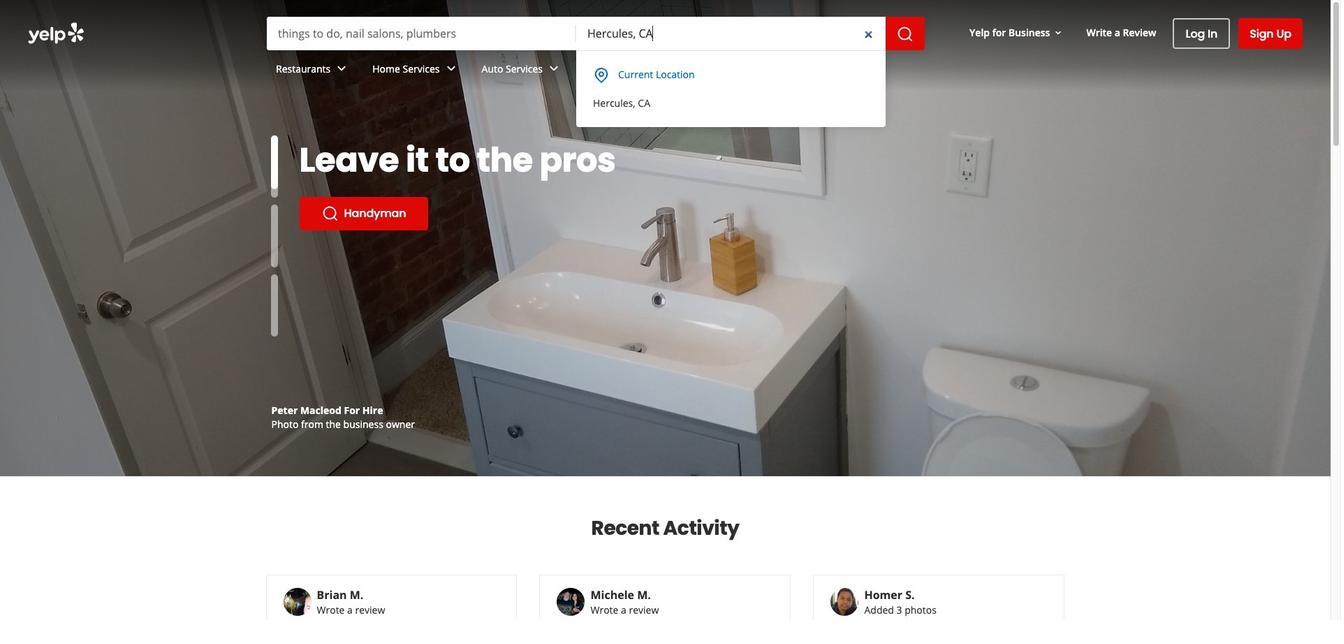 Task type: vqa. For each thing, say whether or not it's contained in the screenshot.
24 chevron down v2 image to the left
yes



Task type: locate. For each thing, give the bounding box(es) containing it.
1 horizontal spatial 24 chevron down v2 image
[[443, 60, 459, 77]]

photo of michele m. image
[[557, 588, 585, 616]]

None field
[[267, 17, 576, 50], [576, 17, 886, 50], [576, 17, 886, 50]]

24 marker v2 image
[[593, 67, 610, 84]]

None search field
[[0, 0, 1331, 127]]

24 search v2 image
[[322, 205, 338, 222]]

3 24 chevron down v2 image from the left
[[546, 60, 562, 77]]

none field things to do, nail salons, plumbers
[[267, 17, 576, 50]]

1 24 chevron down v2 image from the left
[[333, 60, 350, 77]]

16 chevron down v2 image
[[1053, 27, 1064, 38]]

explore recent activity section section
[[255, 477, 1076, 620]]

None search field
[[267, 17, 925, 50]]

24 chevron down v2 image
[[333, 60, 350, 77], [443, 60, 459, 77], [546, 60, 562, 77]]

2 horizontal spatial 24 chevron down v2 image
[[546, 60, 562, 77]]

  text field
[[576, 17, 886, 50]]

0 horizontal spatial 24 chevron down v2 image
[[333, 60, 350, 77]]

2 24 chevron down v2 image from the left
[[443, 60, 459, 77]]

business categories element
[[265, 50, 1303, 91]]



Task type: describe. For each thing, give the bounding box(es) containing it.
things to do, nail salons, plumbers search field
[[267, 17, 576, 50]]

photo of brian m. image
[[283, 588, 311, 616]]

photo of homer s. image
[[831, 588, 859, 616]]

address, neighborhood, city, state or zip search field
[[576, 17, 886, 50]]

select slide image
[[271, 128, 278, 190]]

24 chevron down v2 image
[[612, 60, 629, 77]]

search image
[[897, 26, 914, 42]]



